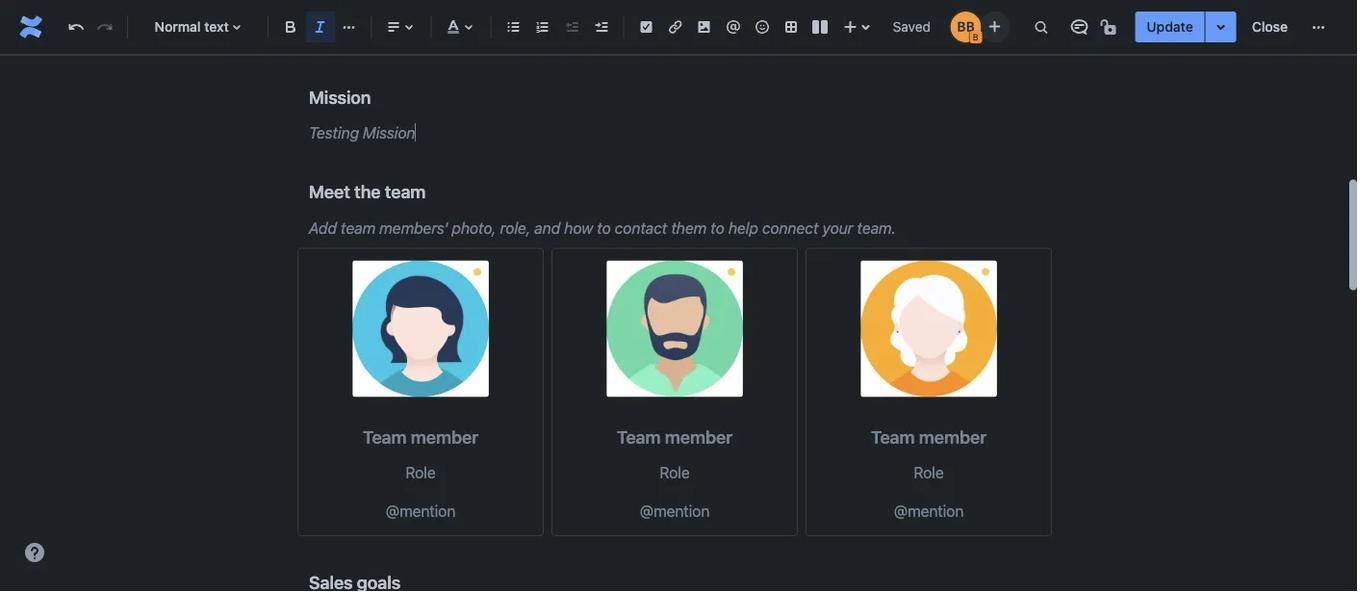 Task type: vqa. For each thing, say whether or not it's contained in the screenshot.
Bob Builder on the left of page
no



Task type: locate. For each thing, give the bounding box(es) containing it.
mission
[[309, 87, 371, 107], [363, 123, 415, 142]]

1 horizontal spatial team
[[617, 427, 661, 447]]

1 horizontal spatial team
[[385, 182, 426, 202]]

1 @mention from the left
[[386, 502, 456, 520]]

team
[[363, 427, 407, 447], [617, 427, 661, 447], [871, 427, 915, 447]]

team up members'
[[385, 182, 426, 202]]

adjust update settings image
[[1210, 15, 1233, 39]]

0 horizontal spatial member
[[411, 427, 479, 447]]

photo,
[[452, 219, 497, 237]]

invite to edit image
[[984, 15, 1007, 38]]

1 vertical spatial team
[[341, 219, 376, 237]]

0 horizontal spatial role
[[406, 464, 436, 482]]

more formatting image
[[338, 15, 361, 39]]

1 horizontal spatial role
[[660, 464, 690, 482]]

@mention
[[386, 502, 456, 520], [640, 502, 710, 520], [894, 502, 964, 520]]

1 horizontal spatial member
[[665, 427, 733, 447]]

how
[[565, 219, 593, 237]]

2 horizontal spatial member
[[919, 427, 987, 447]]

to left help at the top
[[711, 219, 725, 237]]

meet the team
[[309, 182, 426, 202]]

italic ⌘i image
[[309, 15, 332, 39]]

normal text button
[[136, 6, 260, 48]]

mission right testing at the left
[[363, 123, 415, 142]]

and
[[535, 219, 561, 237]]

no restrictions image
[[1099, 15, 1122, 39]]

1 horizontal spatial team member
[[617, 427, 733, 447]]

confluence image
[[15, 12, 46, 42]]

1 member from the left
[[411, 427, 479, 447]]

help image
[[23, 541, 46, 564]]

normal
[[155, 19, 201, 35]]

2 horizontal spatial @mention
[[894, 502, 964, 520]]

close button
[[1241, 12, 1300, 42]]

3 member from the left
[[919, 427, 987, 447]]

3 team member from the left
[[871, 427, 987, 447]]

indent tab image
[[590, 15, 613, 39]]

0 horizontal spatial team member
[[363, 427, 479, 447]]

role
[[406, 464, 436, 482], [660, 464, 690, 482], [914, 464, 944, 482]]

0 horizontal spatial team
[[363, 427, 407, 447]]

2 team from the left
[[617, 427, 661, 447]]

2 horizontal spatial team
[[871, 427, 915, 447]]

to right 'how'
[[597, 219, 611, 237]]

0 vertical spatial team
[[385, 182, 426, 202]]

role,
[[500, 219, 531, 237]]

redo ⌘⇧z image
[[94, 15, 117, 39]]

1 team from the left
[[363, 427, 407, 447]]

normal text
[[155, 19, 229, 35]]

2 horizontal spatial role
[[914, 464, 944, 482]]

0 horizontal spatial team
[[341, 219, 376, 237]]

saved
[[893, 19, 931, 35]]

emoji image
[[751, 15, 774, 39]]

text
[[204, 19, 229, 35]]

1 horizontal spatial to
[[711, 219, 725, 237]]

to
[[597, 219, 611, 237], [711, 219, 725, 237]]

1 horizontal spatial @mention
[[640, 502, 710, 520]]

1 team member from the left
[[363, 427, 479, 447]]

team right add
[[341, 219, 376, 237]]

team member
[[363, 427, 479, 447], [617, 427, 733, 447], [871, 427, 987, 447]]

0 horizontal spatial to
[[597, 219, 611, 237]]

mission up testing at the left
[[309, 87, 371, 107]]

team
[[385, 182, 426, 202], [341, 219, 376, 237]]

2 @mention from the left
[[640, 502, 710, 520]]

confluence image
[[15, 12, 46, 42]]

your
[[823, 219, 854, 237]]

0 horizontal spatial @mention
[[386, 502, 456, 520]]

2 horizontal spatial team member
[[871, 427, 987, 447]]

member
[[411, 427, 479, 447], [665, 427, 733, 447], [919, 427, 987, 447]]

connect
[[763, 219, 819, 237]]

update button
[[1136, 12, 1205, 42]]

layouts image
[[809, 15, 832, 39]]

numbered list ⌘⇧7 image
[[531, 15, 554, 39]]



Task type: describe. For each thing, give the bounding box(es) containing it.
align left image
[[382, 15, 405, 39]]

undo ⌘z image
[[65, 15, 88, 39]]

outdent ⇧tab image
[[560, 15, 584, 39]]

1 vertical spatial mission
[[363, 123, 415, 142]]

table image
[[780, 15, 803, 39]]

action item image
[[635, 15, 658, 39]]

add
[[309, 219, 337, 237]]

close
[[1253, 19, 1289, 35]]

more image
[[1308, 15, 1331, 39]]

help
[[729, 219, 759, 237]]

them
[[672, 219, 707, 237]]

3 role from the left
[[914, 464, 944, 482]]

3 @mention from the left
[[894, 502, 964, 520]]

the
[[354, 182, 381, 202]]

testing
[[309, 123, 359, 142]]

link image
[[664, 15, 687, 39]]

3 team from the left
[[871, 427, 915, 447]]

members'
[[380, 219, 448, 237]]

contact
[[615, 219, 668, 237]]

mention image
[[722, 15, 745, 39]]

0 vertical spatial mission
[[309, 87, 371, 107]]

1 to from the left
[[597, 219, 611, 237]]

add team members' photo, role, and how to contact them to help connect your team.
[[309, 219, 896, 237]]

bob builder image
[[951, 12, 982, 42]]

find and replace image
[[1030, 15, 1053, 39]]

testing mission
[[309, 123, 415, 142]]

comment icon image
[[1068, 15, 1091, 39]]

meet
[[309, 182, 350, 202]]

bullet list ⌘⇧8 image
[[502, 15, 525, 39]]

2 team member from the left
[[617, 427, 733, 447]]

bold ⌘b image
[[279, 15, 302, 39]]

1 role from the left
[[406, 464, 436, 482]]

update
[[1147, 19, 1194, 35]]

add image, video, or file image
[[693, 15, 716, 39]]

2 member from the left
[[665, 427, 733, 447]]

2 role from the left
[[660, 464, 690, 482]]

team.
[[858, 219, 896, 237]]

2 to from the left
[[711, 219, 725, 237]]



